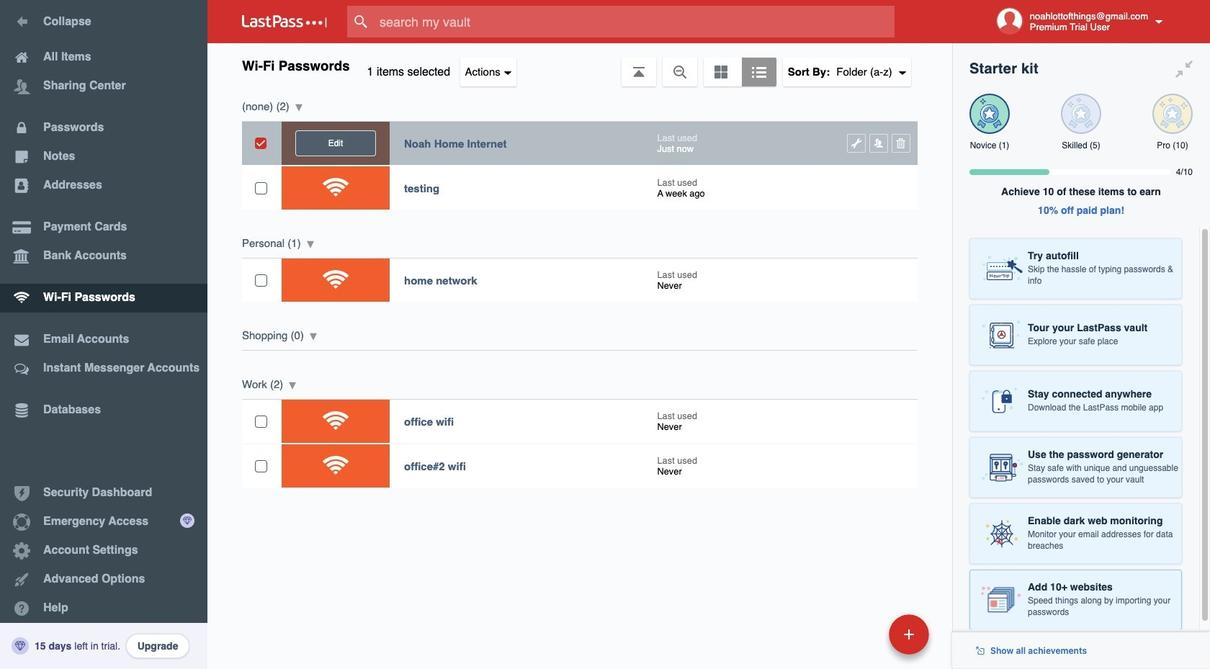 Task type: describe. For each thing, give the bounding box(es) containing it.
search my vault text field
[[347, 6, 923, 37]]



Task type: locate. For each thing, give the bounding box(es) containing it.
new item navigation
[[790, 611, 938, 670]]

Search search field
[[347, 6, 923, 37]]

main navigation navigation
[[0, 0, 208, 670]]

vault options navigation
[[208, 43, 953, 86]]

new item element
[[790, 614, 935, 655]]

lastpass image
[[242, 15, 327, 28]]



Task type: vqa. For each thing, say whether or not it's contained in the screenshot.
"New item" Icon
no



